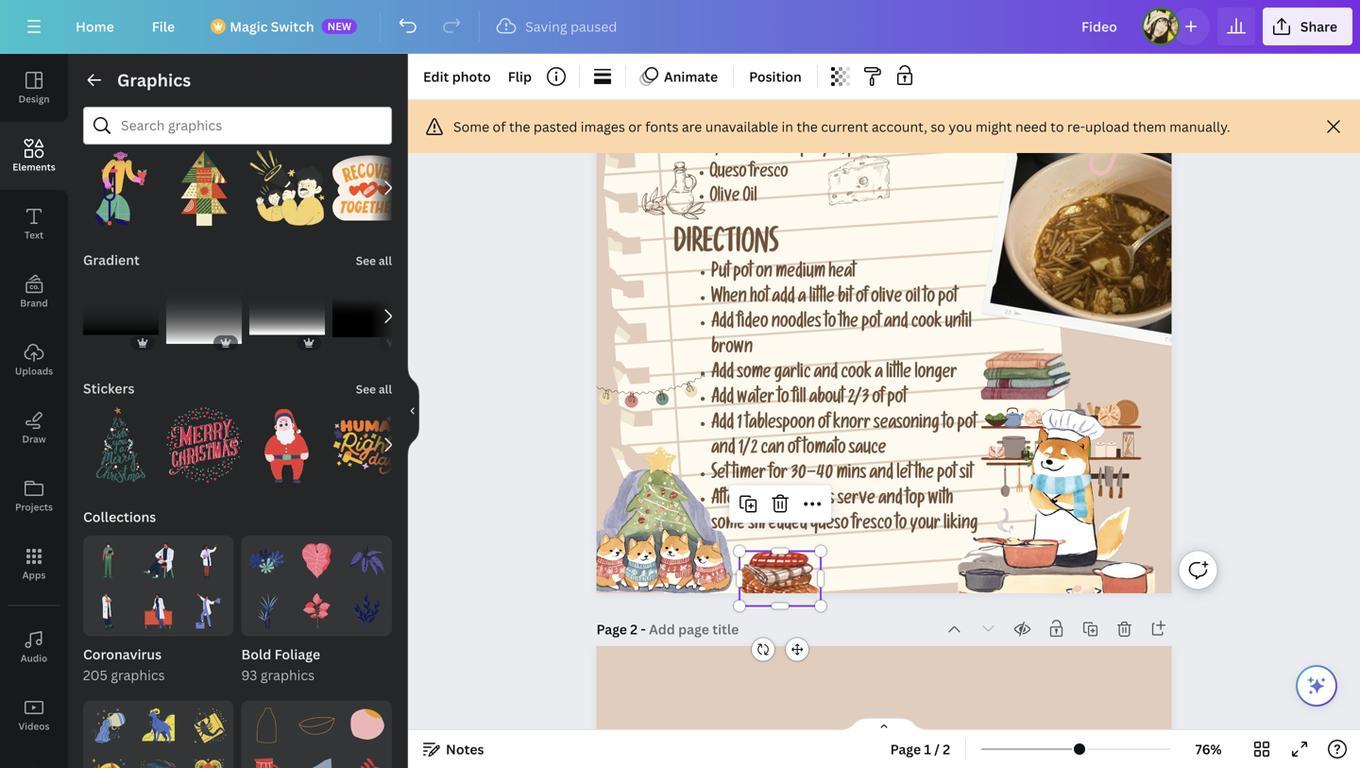 Task type: vqa. For each thing, say whether or not it's contained in the screenshot.
Are
yes



Task type: describe. For each thing, give the bounding box(es) containing it.
1 vertical spatial a
[[875, 365, 883, 384]]

new
[[328, 19, 352, 33]]

olive
[[871, 290, 903, 308]]

audio button
[[0, 613, 68, 681]]

see for gradient
[[356, 253, 376, 268]]

sauce
[[849, 441, 887, 460]]

gold foil geometric christmas tree image
[[166, 150, 242, 226]]

orange bowl illustration image
[[299, 708, 334, 743]]

after
[[712, 491, 742, 510]]

pot left sit
[[938, 466, 957, 485]]

noodles
[[772, 315, 822, 334]]

ends
[[804, 491, 835, 510]]

water inside put pot on medium heat when hot add a little bit of olive oil to pot add fideo noodles to the pot and cook until brown add some garlic and cook a little longer add water to fill about 2/3 of pot add 1 tablespoon of knorr seasoning to pot and 1/2 can of tomato sauce set timer for 30-40 mins and let the pot sit after the timer ends serve and top with some shredded queso fresco to your liking
[[737, 391, 775, 409]]

photo
[[452, 68, 491, 86]]

flip
[[508, 68, 532, 86]]

2/3 inside 2/3 of water to pot you pick queso fresco olive oil
[[710, 142, 731, 160]]

tablespoon
[[746, 416, 815, 434]]

recover together typography image
[[333, 150, 408, 226]]

position button
[[742, 61, 810, 92]]

page 1 / 2
[[891, 740, 951, 758]]

animate button
[[634, 61, 726, 92]]

pot up until
[[939, 290, 958, 308]]

some of the pasted images or fonts are unavailable in the current account, so you might need to re-upload them manually.
[[454, 118, 1231, 136]]

1 add from the top
[[712, 315, 734, 334]]

elements button
[[0, 122, 68, 190]]

queso
[[710, 165, 747, 183]]

bit
[[838, 290, 853, 308]]

grey shape illustration image
[[299, 758, 334, 768]]

1 vertical spatial timer
[[768, 491, 801, 510]]

text button
[[0, 190, 68, 258]]

1 inside put pot on medium heat when hot add a little bit of olive oil to pot add fideo noodles to the pot and cook until brown add some garlic and cook a little longer add water to fill about 2/3 of pot add 1 tablespoon of knorr seasoning to pot and 1/2 can of tomato sauce set timer for 30-40 mins and let the pot sit after the timer ends serve and top with some shredded queso fresco to your liking
[[737, 416, 743, 434]]

with
[[929, 491, 954, 510]]

can
[[761, 441, 785, 460]]

and left 1/2
[[712, 441, 736, 460]]

queso
[[811, 516, 849, 535]]

you inside 2/3 of water to pot you pick queso fresco olive oil
[[822, 142, 845, 160]]

fonts
[[646, 118, 679, 136]]

coronavirus button
[[83, 644, 234, 665]]

transparent white gradient image
[[249, 279, 325, 354]]

1 stylized organic doctor image from the left
[[91, 594, 126, 629]]

file button
[[137, 8, 190, 45]]

1 inside button
[[925, 740, 932, 758]]

edit photo button
[[416, 61, 499, 92]]

loose doodle social advocacy image
[[249, 150, 325, 226]]

of inside 2/3 of water to pot you pick queso fresco olive oil
[[734, 142, 745, 160]]

brown
[[712, 340, 753, 359]]

main menu bar
[[0, 0, 1361, 54]]

garlic
[[775, 365, 811, 384]]

pot down olive
[[862, 315, 881, 334]]

coronavirus 205 graphics
[[83, 645, 165, 684]]

gradient button
[[81, 241, 142, 279]]

graphics inside coronavirus 205 graphics
[[111, 666, 165, 684]]

0 vertical spatial you
[[949, 118, 973, 136]]

of right bit at the right top of page
[[856, 290, 868, 308]]

red leaf illustration image
[[349, 758, 385, 768]]

and left top
[[879, 491, 903, 510]]

76% button
[[1178, 734, 1240, 765]]

for
[[769, 466, 788, 485]]

heat
[[829, 265, 856, 283]]

star sign taurus image
[[91, 758, 126, 768]]

audio
[[21, 652, 48, 665]]

the down bit at the right top of page
[[840, 315, 859, 334]]

saving paused status
[[488, 15, 627, 38]]

to right oil
[[924, 290, 935, 308]]

knorr
[[833, 416, 871, 434]]

file
[[152, 17, 175, 35]]

account,
[[872, 118, 928, 136]]

apps
[[22, 569, 46, 582]]

your
[[911, 516, 941, 535]]

design button
[[0, 54, 68, 122]]

the left "pasted"
[[509, 118, 531, 136]]

are
[[682, 118, 702, 136]]

water inside 2/3 of water to pot you pick queso fresco olive oil
[[748, 142, 784, 160]]

1/2
[[739, 441, 758, 460]]

personified playful handicapped man with flowers image
[[83, 150, 159, 226]]

of up seasoning
[[873, 391, 885, 409]]

Design title text field
[[1067, 8, 1135, 45]]

put
[[712, 265, 731, 283]]

of right "some"
[[493, 118, 506, 136]]

star sign scorpio image
[[191, 708, 226, 743]]

93
[[241, 666, 257, 684]]

to inside 2/3 of water to pot you pick queso fresco olive oil
[[787, 142, 798, 160]]

page 1 / 2 button
[[883, 734, 958, 765]]

red and cream pitcher illustration image
[[249, 758, 284, 768]]

draw
[[22, 433, 46, 446]]

olive
[[710, 189, 740, 207]]

pasted
[[534, 118, 578, 136]]

hide image
[[407, 366, 420, 456]]

fill
[[793, 391, 806, 409]]

to right seasoning
[[943, 416, 955, 434]]

fresco inside 2/3 of water to pot you pick queso fresco olive oil
[[750, 165, 789, 183]]

bold foliage button
[[241, 644, 392, 665]]

to left your
[[896, 516, 907, 535]]

the right in
[[797, 118, 818, 136]]

and down olive
[[884, 315, 908, 334]]

notes
[[446, 740, 484, 758]]

notes button
[[416, 734, 492, 765]]

top
[[906, 491, 925, 510]]

olive oil hand drawn image
[[642, 162, 706, 219]]

foliage
[[275, 645, 320, 663]]

bold vector palms image
[[249, 543, 284, 579]]

apps button
[[0, 530, 68, 598]]

to left re-
[[1051, 118, 1065, 136]]

see all button for stickers
[[354, 369, 394, 407]]

brand button
[[0, 258, 68, 326]]

elements
[[13, 161, 55, 173]]

star sign aries image
[[191, 758, 226, 768]]

collections
[[83, 508, 156, 526]]

4 add from the top
[[712, 416, 734, 434]]

let
[[897, 466, 912, 485]]

see for stickers
[[356, 381, 376, 397]]

until
[[945, 315, 972, 334]]

saving paused
[[526, 17, 617, 35]]

all for stickers
[[379, 381, 392, 397]]

share button
[[1263, 8, 1353, 45]]

draw button
[[0, 394, 68, 462]]

design
[[18, 93, 50, 105]]

text
[[24, 229, 44, 241]]

projects
[[15, 501, 53, 514]]

black gradient image
[[333, 279, 408, 354]]

magic switch
[[230, 17, 314, 35]]

Page title text field
[[649, 620, 741, 639]]

so
[[931, 118, 946, 136]]



Task type: locate. For each thing, give the bounding box(es) containing it.
1 vertical spatial see
[[356, 381, 376, 397]]

1 vertical spatial water
[[737, 391, 775, 409]]

you right so
[[949, 118, 973, 136]]

directions
[[674, 232, 779, 262]]

side panel tab list
[[0, 54, 68, 768]]

fresco up "oil"
[[750, 165, 789, 183]]

longer
[[915, 365, 958, 384]]

page
[[597, 621, 627, 639], [891, 740, 922, 758]]

0 horizontal spatial graphics
[[111, 666, 165, 684]]

2 see all button from the top
[[354, 369, 394, 407]]

graphics inside bold foliage 93 graphics
[[261, 666, 315, 684]]

about
[[810, 391, 845, 409]]

stickers
[[83, 379, 135, 397]]

star sign virgo image
[[141, 758, 176, 768]]

1 vertical spatial page
[[891, 740, 922, 758]]

page left /
[[891, 740, 922, 758]]

medium
[[776, 265, 826, 283]]

1 horizontal spatial a
[[875, 365, 883, 384]]

Search graphics search field
[[121, 108, 354, 144]]

1 vertical spatial 2/3
[[848, 391, 870, 409]]

see all up black gradient image
[[356, 253, 392, 268]]

0 horizontal spatial timer
[[733, 466, 766, 485]]

in
[[782, 118, 794, 136]]

all
[[379, 253, 392, 268], [379, 381, 392, 397]]

page left "-"
[[597, 621, 627, 639]]

a
[[798, 290, 806, 308], [875, 365, 883, 384]]

them
[[1133, 118, 1167, 136]]

to down in
[[787, 142, 798, 160]]

2/3 up queso
[[710, 142, 731, 160]]

0 vertical spatial 2/3
[[710, 142, 731, 160]]

1 vertical spatial see all button
[[354, 369, 394, 407]]

page inside button
[[891, 740, 922, 758]]

1 graphics from the left
[[111, 666, 165, 684]]

home link
[[60, 8, 129, 45]]

fresco down serve
[[852, 516, 893, 535]]

liking
[[944, 516, 978, 535]]

stylized organic doctor image
[[91, 594, 126, 629], [141, 594, 176, 629]]

saving
[[526, 17, 568, 35]]

some
[[737, 365, 772, 384], [712, 516, 746, 535]]

the right after
[[745, 491, 764, 510]]

a left longer
[[875, 365, 883, 384]]

see all button down recover together typography image
[[354, 241, 394, 279]]

2/3
[[710, 142, 731, 160], [848, 391, 870, 409]]

1 horizontal spatial 2/3
[[848, 391, 870, 409]]

0 vertical spatial a
[[798, 290, 806, 308]]

1 horizontal spatial graphics
[[261, 666, 315, 684]]

0 vertical spatial see
[[356, 253, 376, 268]]

bold vector palms image
[[299, 543, 334, 579], [349, 543, 385, 579], [249, 594, 284, 629], [299, 594, 334, 629], [349, 594, 385, 629]]

seasoning
[[874, 416, 940, 434]]

fideo
[[737, 315, 769, 334]]

page for page 2 -
[[597, 621, 627, 639]]

pot inside 2/3 of water to pot you pick queso fresco olive oil
[[801, 142, 819, 160]]

1 horizontal spatial page
[[891, 740, 922, 758]]

0 horizontal spatial stylized organic doctor image
[[91, 594, 126, 629]]

edit
[[423, 68, 449, 86]]

0 vertical spatial little
[[810, 290, 835, 308]]

manually.
[[1170, 118, 1231, 136]]

1 vertical spatial fresco
[[852, 516, 893, 535]]

and
[[884, 315, 908, 334], [814, 365, 838, 384], [712, 441, 736, 460], [870, 466, 894, 485], [879, 491, 903, 510]]

serve
[[838, 491, 876, 510]]

2/3 inside put pot on medium heat when hot add a little bit of olive oil to pot add fideo noodles to the pot and cook until brown add some garlic and cook a little longer add water to fill about 2/3 of pot add 1 tablespoon of knorr seasoning to pot and 1/2 can of tomato sauce set timer for 30-40 mins and let the pot sit after the timer ends serve and top with some shredded queso fresco to your liking
[[848, 391, 870, 409]]

0 horizontal spatial you
[[822, 142, 845, 160]]

0 vertical spatial all
[[379, 253, 392, 268]]

0 horizontal spatial page
[[597, 621, 627, 639]]

little left longer
[[886, 365, 912, 384]]

when
[[712, 290, 747, 308]]

some down after
[[712, 516, 746, 535]]

0 horizontal spatial a
[[798, 290, 806, 308]]

water up tablespoon
[[737, 391, 775, 409]]

see
[[356, 253, 376, 268], [356, 381, 376, 397]]

the
[[509, 118, 531, 136], [797, 118, 818, 136], [840, 315, 859, 334], [915, 466, 934, 485], [745, 491, 764, 510]]

to right noodles
[[825, 315, 837, 334]]

1 left /
[[925, 740, 932, 758]]

0 vertical spatial 2
[[631, 621, 638, 639]]

0 vertical spatial 1
[[737, 416, 743, 434]]

0 horizontal spatial 2
[[631, 621, 638, 639]]

cook
[[912, 315, 942, 334], [841, 365, 872, 384]]

of right can
[[788, 441, 800, 460]]

uploads button
[[0, 326, 68, 394]]

you down some of the pasted images or fonts are unavailable in the current account, so you might need to re-upload them manually.
[[822, 142, 845, 160]]

switch
[[271, 17, 314, 35]]

stickers button
[[81, 369, 136, 407]]

1 up 1/2
[[737, 416, 743, 434]]

1 vertical spatial see all
[[356, 381, 392, 397]]

1 see all button from the top
[[354, 241, 394, 279]]

see all for stickers
[[356, 381, 392, 397]]

see all button left hide image at the left of the page
[[354, 369, 394, 407]]

pot up sit
[[958, 416, 977, 434]]

shredded
[[749, 516, 808, 535]]

little left bit at the right top of page
[[810, 290, 835, 308]]

1 horizontal spatial timer
[[768, 491, 801, 510]]

add
[[772, 290, 795, 308]]

0 vertical spatial see all
[[356, 253, 392, 268]]

group
[[83, 139, 159, 226], [166, 139, 242, 226], [249, 139, 325, 226], [333, 150, 408, 226], [166, 267, 242, 354], [83, 279, 159, 354], [249, 279, 325, 354], [333, 279, 408, 354], [166, 396, 242, 483], [249, 396, 325, 483], [83, 407, 159, 483], [333, 407, 408, 483]]

2 graphics from the left
[[261, 666, 315, 684]]

see up black gradient image
[[356, 253, 376, 268]]

graphics down coronavirus
[[111, 666, 165, 684]]

1 vertical spatial all
[[379, 381, 392, 397]]

2 add from the top
[[712, 365, 734, 384]]

2 stylized organic doctor image from the left
[[141, 594, 176, 629]]

76%
[[1196, 740, 1222, 758]]

1 all from the top
[[379, 253, 392, 268]]

of up tomato
[[818, 416, 830, 434]]

0 horizontal spatial little
[[810, 290, 835, 308]]

stylized organic doctor image up coronavirus
[[91, 594, 126, 629]]

40
[[817, 466, 834, 485]]

1 horizontal spatial 1
[[925, 740, 932, 758]]

1 horizontal spatial cook
[[912, 315, 942, 334]]

2 right /
[[943, 740, 951, 758]]

0 vertical spatial see all button
[[354, 241, 394, 279]]

projects button
[[0, 462, 68, 530]]

star sign aries image
[[141, 708, 176, 743]]

graphics down foliage at the left
[[261, 666, 315, 684]]

pot left the on
[[734, 265, 753, 283]]

1 horizontal spatial fresco
[[852, 516, 893, 535]]

hot
[[750, 290, 769, 308]]

0 horizontal spatial 2/3
[[710, 142, 731, 160]]

1 see all from the top
[[356, 253, 392, 268]]

all up black gradient image
[[379, 253, 392, 268]]

graphics
[[111, 666, 165, 684], [261, 666, 315, 684]]

mins
[[837, 466, 867, 485]]

1 horizontal spatial stylized organic doctor image
[[141, 594, 176, 629]]

images
[[581, 118, 625, 136]]

0 vertical spatial some
[[737, 365, 772, 384]]

2 inside page 1 / 2 button
[[943, 740, 951, 758]]

page for page 1 / 2
[[891, 740, 922, 758]]

see left hide image at the left of the page
[[356, 381, 376, 397]]

2 all from the top
[[379, 381, 392, 397]]

2 see all from the top
[[356, 381, 392, 397]]

page 2 -
[[597, 621, 649, 639]]

30-
[[791, 466, 817, 485]]

1 vertical spatial 2
[[943, 740, 951, 758]]

gradient
[[83, 251, 140, 269]]

1 horizontal spatial 2
[[943, 740, 951, 758]]

see all left hide image at the left of the page
[[356, 381, 392, 397]]

need
[[1016, 118, 1048, 136]]

pot down some of the pasted images or fonts are unavailable in the current account, so you might need to re-upload them manually.
[[801, 142, 819, 160]]

1 vertical spatial little
[[886, 365, 912, 384]]

orange vase line image
[[249, 708, 284, 743]]

1 vertical spatial 1
[[925, 740, 932, 758]]

edit photo
[[423, 68, 491, 86]]

1 see from the top
[[356, 253, 376, 268]]

cook up about
[[841, 365, 872, 384]]

2/3 up "knorr"
[[848, 391, 870, 409]]

0 vertical spatial fresco
[[750, 165, 789, 183]]

canva assistant image
[[1306, 675, 1329, 697]]

1 vertical spatial some
[[712, 516, 746, 535]]

sit
[[960, 466, 974, 485]]

brand
[[20, 297, 48, 309]]

some
[[454, 118, 490, 136]]

put pot on medium heat when hot add a little bit of olive oil to pot add fideo noodles to the pot and cook until brown add some garlic and cook a little longer add water to fill about 2/3 of pot add 1 tablespoon of knorr seasoning to pot and 1/2 can of tomato sauce set timer for 30-40 mins and let the pot sit after the timer ends serve and top with some shredded queso fresco to your liking
[[712, 265, 978, 535]]

0 vertical spatial timer
[[733, 466, 766, 485]]

to left fill
[[778, 391, 789, 409]]

show pages image
[[839, 717, 930, 732]]

all for gradient
[[379, 253, 392, 268]]

0 vertical spatial water
[[748, 142, 784, 160]]

2/3 of water to pot you pick queso fresco olive oil
[[710, 142, 873, 207]]

stylized organic doctor image
[[91, 543, 126, 579], [141, 543, 176, 579], [191, 543, 226, 579], [191, 594, 226, 629]]

-
[[641, 621, 646, 639]]

star sign aquarius image
[[91, 708, 126, 743]]

and left the let
[[870, 466, 894, 485]]

pink and orange circle illustration image
[[349, 708, 385, 743]]

oil
[[906, 290, 921, 308]]

0 horizontal spatial fresco
[[750, 165, 789, 183]]

0 vertical spatial page
[[597, 621, 627, 639]]

flip button
[[501, 61, 540, 92]]

see all button
[[354, 241, 394, 279], [354, 369, 394, 407]]

videos
[[18, 720, 50, 733]]

0 vertical spatial cook
[[912, 315, 942, 334]]

unavailable
[[706, 118, 779, 136]]

all left hide image at the left of the page
[[379, 381, 392, 397]]

might
[[976, 118, 1013, 136]]

0 horizontal spatial 1
[[737, 416, 743, 434]]

see all button for gradient
[[354, 241, 394, 279]]

1 horizontal spatial you
[[949, 118, 973, 136]]

animate
[[664, 68, 718, 86]]

1 vertical spatial cook
[[841, 365, 872, 384]]

graphics
[[117, 69, 191, 92]]

stylized organic doctor image up coronavirus button
[[141, 594, 176, 629]]

2 left "-"
[[631, 621, 638, 639]]

and up about
[[814, 365, 838, 384]]

timer down 1/2
[[733, 466, 766, 485]]

timer down for
[[768, 491, 801, 510]]

a right add
[[798, 290, 806, 308]]

of down unavailable
[[734, 142, 745, 160]]

gradient that fades to transparency white image
[[166, 279, 242, 354]]

see all for gradient
[[356, 253, 392, 268]]

2 see from the top
[[356, 381, 376, 397]]

re-
[[1068, 118, 1086, 136]]

magic
[[230, 17, 268, 35]]

share
[[1301, 17, 1338, 35]]

2
[[631, 621, 638, 639], [943, 740, 951, 758]]

pot up seasoning
[[888, 391, 907, 409]]

upload
[[1086, 118, 1130, 136]]

position
[[749, 68, 802, 86]]

cook down oil
[[912, 315, 942, 334]]

videos button
[[0, 681, 68, 749]]

the right the let
[[915, 466, 934, 485]]

3 add from the top
[[712, 391, 734, 409]]

fresco inside put pot on medium heat when hot add a little bit of olive oil to pot add fideo noodles to the pot and cook until brown add some garlic and cook a little longer add water to fill about 2/3 of pot add 1 tablespoon of knorr seasoning to pot and 1/2 can of tomato sauce set timer for 30-40 mins and let the pot sit after the timer ends serve and top with some shredded queso fresco to your liking
[[852, 516, 893, 535]]

205
[[83, 666, 108, 684]]

to
[[1051, 118, 1065, 136], [787, 142, 798, 160], [924, 290, 935, 308], [825, 315, 837, 334], [778, 391, 789, 409], [943, 416, 955, 434], [896, 516, 907, 535]]

transparent gradient vignette image
[[83, 279, 159, 354]]

1 horizontal spatial little
[[886, 365, 912, 384]]

1 vertical spatial you
[[822, 142, 845, 160]]

water down in
[[748, 142, 784, 160]]

set
[[712, 466, 729, 485]]

or
[[629, 118, 642, 136]]

/
[[935, 740, 940, 758]]

some down "brown"
[[737, 365, 772, 384]]

0 horizontal spatial cook
[[841, 365, 872, 384]]

add
[[712, 315, 734, 334], [712, 365, 734, 384], [712, 391, 734, 409], [712, 416, 734, 434]]



